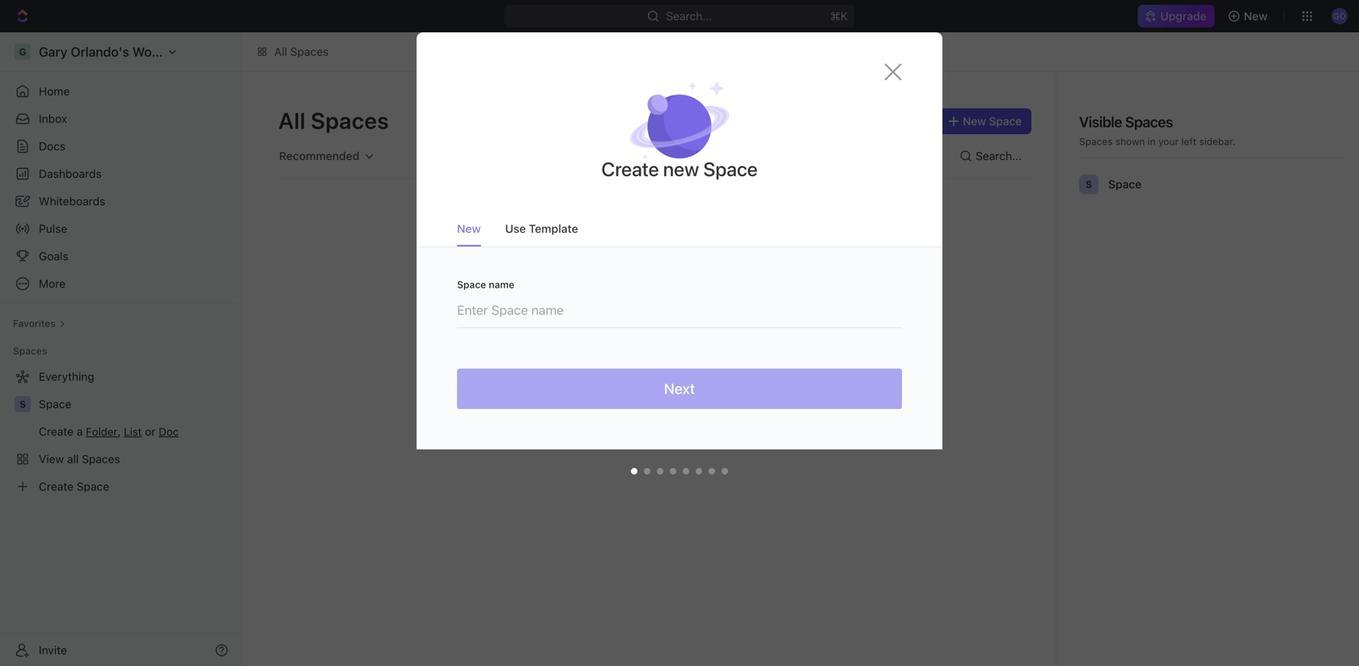 Task type: describe. For each thing, give the bounding box(es) containing it.
new
[[663, 158, 699, 180]]

new for space
[[963, 114, 986, 128]]

0 horizontal spatial search...
[[666, 9, 712, 23]]

search... button
[[953, 143, 1032, 169]]

1 vertical spatial all
[[278, 107, 306, 134]]

create
[[601, 158, 659, 180]]

pulse
[[39, 222, 67, 235]]

0 vertical spatial all
[[274, 45, 287, 58]]

goals link
[[6, 244, 235, 269]]

invite
[[39, 644, 67, 657]]

favorites
[[13, 318, 56, 329]]

name
[[489, 279, 514, 290]]

whiteboards
[[39, 195, 105, 208]]

0 vertical spatial all spaces
[[274, 45, 329, 58]]

1 vertical spatial all spaces
[[278, 107, 389, 134]]

s inside navigation
[[19, 399, 26, 410]]

your
[[1159, 136, 1179, 147]]

shown
[[1116, 136, 1145, 147]]

new inside dialog
[[457, 222, 481, 235]]

left
[[1182, 136, 1197, 147]]

dashboards
[[39, 167, 102, 180]]

dashboards link
[[6, 161, 235, 187]]

home
[[39, 85, 70, 98]]

space link
[[39, 392, 231, 417]]

space name
[[457, 279, 514, 290]]

whiteboards link
[[6, 189, 235, 214]]

1 horizontal spatial space, , element
[[1079, 175, 1099, 194]]

⌘k
[[831, 9, 848, 23]]

inbox link
[[6, 106, 235, 132]]

space inside button
[[989, 114, 1022, 128]]

next button
[[457, 369, 902, 409]]

space inside sidebar navigation
[[39, 398, 71, 411]]

home link
[[6, 78, 235, 104]]



Task type: locate. For each thing, give the bounding box(es) containing it.
pulse link
[[6, 216, 235, 242]]

template
[[529, 222, 578, 235]]

1 horizontal spatial s
[[1086, 179, 1092, 190]]

upgrade link
[[1138, 5, 1215, 28]]

use
[[505, 222, 526, 235]]

0 vertical spatial new
[[1244, 9, 1268, 23]]

docs
[[39, 140, 66, 153]]

space, , element
[[1079, 175, 1099, 194], [15, 396, 31, 413]]

in
[[1148, 136, 1156, 147]]

visible
[[1079, 113, 1122, 131]]

spaces inside sidebar navigation
[[13, 345, 47, 357]]

space
[[989, 114, 1022, 128], [703, 158, 758, 180], [1108, 178, 1142, 191], [457, 279, 486, 290], [39, 398, 71, 411]]

new space
[[963, 114, 1022, 128]]

new up search... button
[[963, 114, 986, 128]]

use template
[[505, 222, 578, 235]]

new left use
[[457, 222, 481, 235]]

new button
[[1221, 3, 1278, 29]]

create new space dialog
[[417, 32, 943, 490]]

all spaces
[[274, 45, 329, 58], [278, 107, 389, 134]]

next
[[664, 380, 695, 398]]

new space button
[[939, 108, 1032, 134]]

favorites button
[[6, 314, 72, 333]]

1 horizontal spatial new
[[963, 114, 986, 128]]

0 horizontal spatial new
[[457, 222, 481, 235]]

upgrade
[[1161, 9, 1207, 23]]

goals
[[39, 250, 68, 263]]

new
[[1244, 9, 1268, 23], [963, 114, 986, 128], [457, 222, 481, 235]]

1 vertical spatial search...
[[976, 149, 1022, 163]]

sidebar navigation
[[0, 32, 242, 667]]

new for new button
[[1244, 9, 1268, 23]]

0 horizontal spatial space, , element
[[15, 396, 31, 413]]

visible spaces spaces shown in your left sidebar.
[[1079, 113, 1236, 147]]

0 vertical spatial space, , element
[[1079, 175, 1099, 194]]

2 horizontal spatial new
[[1244, 9, 1268, 23]]

s
[[1086, 179, 1092, 190], [19, 399, 26, 410]]

all
[[274, 45, 287, 58], [278, 107, 306, 134]]

new right upgrade
[[1244, 9, 1268, 23]]

Enter Space na﻿me text field
[[457, 290, 902, 328]]

2 vertical spatial new
[[457, 222, 481, 235]]

0 vertical spatial search...
[[666, 9, 712, 23]]

1 vertical spatial s
[[19, 399, 26, 410]]

search... inside search... button
[[976, 149, 1022, 163]]

0 horizontal spatial s
[[19, 399, 26, 410]]

inbox
[[39, 112, 67, 125]]

1 horizontal spatial search...
[[976, 149, 1022, 163]]

docs link
[[6, 134, 235, 159]]

sidebar.
[[1199, 136, 1236, 147]]

1 vertical spatial new
[[963, 114, 986, 128]]

space, , element inside sidebar navigation
[[15, 396, 31, 413]]

0 vertical spatial s
[[1086, 179, 1092, 190]]

create new space
[[601, 158, 758, 180]]

1 vertical spatial space, , element
[[15, 396, 31, 413]]

spaces
[[290, 45, 329, 58], [311, 107, 389, 134], [1125, 113, 1173, 131], [1079, 136, 1113, 147], [13, 345, 47, 357]]

search...
[[666, 9, 712, 23], [976, 149, 1022, 163]]



Task type: vqa. For each thing, say whether or not it's contained in the screenshot.
LIKE
no



